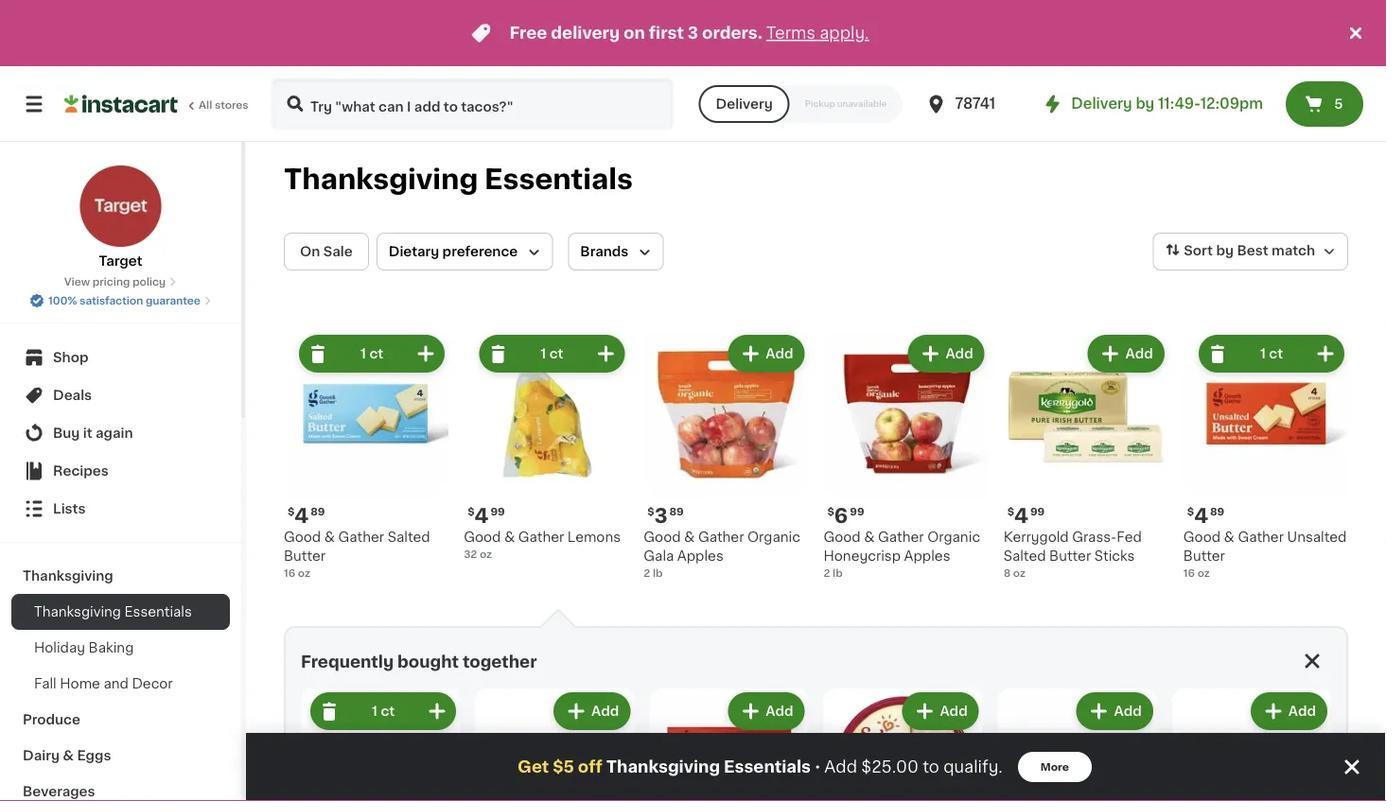 Task type: locate. For each thing, give the bounding box(es) containing it.
0 horizontal spatial 99
[[491, 507, 505, 517]]

2 butter from the left
[[1050, 550, 1091, 563]]

1 horizontal spatial lb
[[833, 568, 843, 579]]

lb inside good & gather organic gala apples 2 lb
[[653, 568, 663, 579]]

2 horizontal spatial butter
[[1184, 550, 1225, 563]]

3 99 from the left
[[1031, 507, 1045, 517]]

$ 4 99 up kerrygold
[[1008, 506, 1045, 526]]

good inside good & gather organic gala apples 2 lb
[[644, 531, 681, 544]]

salted inside good & gather salted butter 16 oz
[[388, 531, 430, 544]]

delivery left 11:49-
[[1072, 97, 1133, 111]]

thanksgiving right off
[[606, 759, 720, 776]]

organic for 3
[[748, 531, 801, 544]]

apples inside the good & gather organic honeycrisp apples 2 lb
[[904, 550, 951, 563]]

100%
[[48, 296, 77, 306]]

2 gather from the left
[[518, 531, 564, 544]]

1 horizontal spatial butter
[[1050, 550, 1091, 563]]

1 horizontal spatial $ 4 89
[[1188, 506, 1225, 526]]

0 vertical spatial 3
[[688, 25, 699, 41]]

good inside good & gather salted butter 16 oz
[[284, 531, 321, 544]]

99
[[491, 507, 505, 517], [850, 507, 865, 517], [1031, 507, 1045, 517]]

5 good from the left
[[1184, 531, 1221, 544]]

lb for 3
[[653, 568, 663, 579]]

2 organic from the left
[[748, 531, 801, 544]]

1 right remove good & gather grade a cage-free large eggs image
[[372, 705, 378, 718]]

1 16 from the left
[[284, 568, 295, 579]]

service type group
[[699, 85, 902, 123]]

gather inside good & gather organic gala apples 2 lb
[[698, 531, 744, 544]]

2 16 from the left
[[1184, 568, 1195, 579]]

on
[[624, 25, 645, 41]]

2 horizontal spatial 89
[[1210, 507, 1225, 517]]

1 horizontal spatial 99
[[850, 507, 865, 517]]

0 horizontal spatial 3
[[655, 506, 668, 526]]

1 horizontal spatial thanksgiving essentials
[[284, 166, 633, 193]]

2 $ from the left
[[468, 507, 475, 517]]

16 for good & gather salted butter
[[284, 568, 295, 579]]

good inside good & gather lemons 32 oz
[[464, 531, 501, 544]]

gather inside good & gather salted butter 16 oz
[[338, 531, 384, 544]]

1 horizontal spatial salted
[[1004, 550, 1046, 563]]

frequently bought together
[[301, 655, 537, 671]]

3 butter from the left
[[1184, 550, 1225, 563]]

4 $ from the left
[[1008, 507, 1015, 517]]

0 horizontal spatial lb
[[653, 568, 663, 579]]

Search field
[[273, 79, 672, 129]]

4 4 from the left
[[1194, 506, 1209, 526]]

apples inside good & gather organic gala apples 2 lb
[[677, 550, 724, 563]]

together
[[463, 655, 537, 671]]

1 horizontal spatial 16
[[1184, 568, 1195, 579]]

1 ct for unsalted
[[1260, 347, 1283, 361]]

3 inside product group
[[655, 506, 668, 526]]

1 horizontal spatial delivery
[[1072, 97, 1133, 111]]

to
[[923, 759, 940, 776]]

1 horizontal spatial 89
[[670, 507, 684, 517]]

good for good & gather unsalted butter
[[1184, 531, 1221, 544]]

99 right the '6'
[[850, 507, 865, 517]]

2 $ 4 99 from the left
[[1008, 506, 1045, 526]]

frequently bought together section
[[284, 609, 1349, 802]]

increment quantity of good & gather salted butter image
[[415, 343, 437, 365]]

dairy
[[23, 750, 60, 763]]

good & gather salted butter 16 oz
[[284, 531, 430, 579]]

butter inside kerrygold grass-fed salted butter sticks 8 oz
[[1050, 550, 1091, 563]]

1 ct right remove good & gather unsalted butter image
[[1260, 347, 1283, 361]]

1
[[361, 347, 366, 361], [541, 347, 546, 361], [1260, 347, 1266, 361], [372, 705, 378, 718]]

lists
[[53, 503, 86, 516]]

thanksgiving
[[284, 166, 478, 193], [23, 570, 113, 583], [34, 606, 121, 619], [606, 759, 720, 776]]

1 89 from the left
[[311, 507, 325, 517]]

5 gather from the left
[[1238, 531, 1284, 544]]

& for good & gather salted butter
[[324, 531, 335, 544]]

get
[[518, 759, 549, 776]]

$ up the good & gather unsalted butter 16 oz
[[1188, 507, 1194, 517]]

1 gather from the left
[[338, 531, 384, 544]]

view pricing policy
[[64, 277, 166, 287]]

1 vertical spatial essentials
[[124, 606, 192, 619]]

gather for good & gather lemons
[[518, 531, 564, 544]]

qualify.
[[944, 759, 1003, 776]]

salted inside kerrygold grass-fed salted butter sticks 8 oz
[[1004, 550, 1046, 563]]

2 vertical spatial essentials
[[724, 759, 811, 776]]

99 for good & gather organic honeycrisp apples
[[850, 507, 865, 517]]

0 horizontal spatial essentials
[[124, 606, 192, 619]]

2 2 from the left
[[644, 568, 650, 579]]

0 horizontal spatial salted
[[388, 531, 430, 544]]

3 gather from the left
[[878, 531, 924, 544]]

5 $ from the left
[[648, 507, 655, 517]]

ct left increment quantity of good & gather grade a cage-free large eggs image
[[381, 705, 395, 718]]

guarantee
[[146, 296, 201, 306]]

good inside the good & gather organic honeycrisp apples 2 lb
[[824, 531, 861, 544]]

by left 11:49-
[[1136, 97, 1155, 111]]

thanksgiving essentials up baking
[[34, 606, 192, 619]]

4 gather from the left
[[698, 531, 744, 544]]

$ inside $ 6 99
[[828, 507, 835, 517]]

1 butter from the left
[[284, 550, 326, 563]]

0 horizontal spatial 16
[[284, 568, 295, 579]]

$ 4 89 for good & gather salted butter
[[288, 506, 325, 526]]

1 ct right remove good & gather salted butter icon
[[361, 347, 384, 361]]

orders.
[[702, 25, 763, 41]]

99 up good & gather lemons 32 oz
[[491, 507, 505, 517]]

2 good from the left
[[464, 531, 501, 544]]

1 ct left the increment quantity of good & gather lemons image
[[541, 347, 563, 361]]

thanksgiving essentials main content
[[246, 142, 1386, 802]]

1 right remove good & gather unsalted butter image
[[1260, 347, 1266, 361]]

0 vertical spatial salted
[[388, 531, 430, 544]]

delivery for delivery
[[716, 97, 773, 111]]

baking
[[89, 642, 134, 655]]

1 vertical spatial 3
[[655, 506, 668, 526]]

butter inside good & gather salted butter 16 oz
[[284, 550, 326, 563]]

$ 4 99 for kerrygold
[[1008, 506, 1045, 526]]

good
[[284, 531, 321, 544], [464, 531, 501, 544], [824, 531, 861, 544], [644, 531, 681, 544], [1184, 531, 1221, 544]]

0 horizontal spatial by
[[1136, 97, 1155, 111]]

0 horizontal spatial $ 4 99
[[468, 506, 505, 526]]

1 for lemons
[[541, 347, 546, 361]]

2 inside good & gather organic gala apples 2 lb
[[644, 568, 650, 579]]

butter
[[284, 550, 326, 563], [1050, 550, 1091, 563], [1184, 550, 1225, 563]]

gather
[[338, 531, 384, 544], [518, 531, 564, 544], [878, 531, 924, 544], [698, 531, 744, 544], [1238, 531, 1284, 544]]

delivery
[[1072, 97, 1133, 111], [716, 97, 773, 111]]

by inside "field"
[[1217, 244, 1234, 258]]

1 ct for salted
[[361, 347, 384, 361]]

good inside the good & gather unsalted butter 16 oz
[[1184, 531, 1221, 544]]

all
[[199, 100, 212, 110]]

$ up good & gather salted butter 16 oz
[[288, 507, 295, 517]]

2 down gala
[[644, 568, 650, 579]]

1 ct right remove good & gather grade a cage-free large eggs image
[[372, 705, 395, 718]]

1 horizontal spatial 2
[[824, 568, 830, 579]]

89 up gala
[[670, 507, 684, 517]]

99 inside $ 6 99
[[850, 507, 865, 517]]

3 $ from the left
[[828, 507, 835, 517]]

recipes
[[53, 465, 109, 478]]

2 for 6
[[824, 568, 830, 579]]

99 up kerrygold
[[1031, 507, 1045, 517]]

1 horizontal spatial apples
[[904, 550, 951, 563]]

$ for good & gather lemons
[[468, 507, 475, 517]]

$ 4 99
[[468, 506, 505, 526], [1008, 506, 1045, 526]]

again
[[96, 427, 133, 440]]

1 organic from the left
[[928, 531, 981, 544]]

organic inside the good & gather organic honeycrisp apples 2 lb
[[928, 531, 981, 544]]

& for good & gather organic honeycrisp apples
[[864, 531, 875, 544]]

1 for unsalted
[[1260, 347, 1266, 361]]

thanksgiving essentials link
[[11, 594, 230, 630]]

11:49-
[[1158, 97, 1201, 111]]

lb down gala
[[653, 568, 663, 579]]

4 up "32"
[[475, 506, 489, 526]]

deals link
[[11, 377, 230, 415]]

good & gather organic gala apples 2 lb
[[644, 531, 801, 579]]

$ up "32"
[[468, 507, 475, 517]]

& inside good & gather salted butter 16 oz
[[324, 531, 335, 544]]

remove good & gather salted butter image
[[307, 343, 329, 365]]

pricing
[[92, 277, 130, 287]]

increment quantity of good & gather lemons image
[[595, 343, 617, 365]]

1 4 from the left
[[295, 506, 309, 526]]

view pricing policy link
[[64, 274, 177, 290]]

4 up kerrygold
[[1015, 506, 1029, 526]]

1 ct for lemons
[[541, 347, 563, 361]]

2 $ 4 89 from the left
[[1188, 506, 1225, 526]]

oz inside good & gather lemons 32 oz
[[480, 550, 492, 560]]

organic inside good & gather organic gala apples 2 lb
[[748, 531, 801, 544]]

apples for 6
[[904, 550, 951, 563]]

match
[[1272, 244, 1315, 258]]

and
[[104, 678, 129, 691]]

1 99 from the left
[[491, 507, 505, 517]]

1 right remove good & gather salted butter icon
[[361, 347, 366, 361]]

apples right gala
[[677, 550, 724, 563]]

3 4 from the left
[[1015, 506, 1029, 526]]

5 button
[[1286, 81, 1364, 127]]

4 up the good & gather unsalted butter 16 oz
[[1194, 506, 1209, 526]]

decor
[[132, 678, 173, 691]]

add inside treatment tracker modal dialog
[[825, 759, 857, 776]]

6 $ from the left
[[1188, 507, 1194, 517]]

limited time offer region
[[0, 0, 1345, 66]]

1 good from the left
[[284, 531, 321, 544]]

89 for good & gather unsalted butter
[[1210, 507, 1225, 517]]

1 horizontal spatial $ 4 99
[[1008, 506, 1045, 526]]

1 vertical spatial by
[[1217, 244, 1234, 258]]

4 for good & gather unsalted butter
[[1194, 506, 1209, 526]]

good for good & gather salted butter
[[284, 531, 321, 544]]

essentials left '•'
[[724, 759, 811, 776]]

0 horizontal spatial delivery
[[716, 97, 773, 111]]

produce
[[23, 714, 80, 727]]

100% satisfaction guarantee button
[[29, 290, 212, 309]]

None search field
[[271, 78, 674, 131]]

& inside the good & gather organic honeycrisp apples 2 lb
[[864, 531, 875, 544]]

4 for good & gather lemons
[[475, 506, 489, 526]]

1 horizontal spatial by
[[1217, 244, 1234, 258]]

& inside good & gather lemons 32 oz
[[504, 531, 515, 544]]

16 inside the good & gather unsalted butter 16 oz
[[1184, 568, 1195, 579]]

$ up gala
[[648, 507, 655, 517]]

1 $ from the left
[[288, 507, 295, 517]]

$ 4 99 up "32"
[[468, 506, 505, 526]]

16 inside good & gather salted butter 16 oz
[[284, 568, 295, 579]]

ct left increment quantity of good & gather unsalted butter image
[[1269, 347, 1283, 361]]

1 lb from the left
[[833, 568, 843, 579]]

lemons
[[568, 531, 621, 544]]

thanksgiving essentials up dietary preference
[[284, 166, 633, 193]]

3 89 from the left
[[1210, 507, 1225, 517]]

1 horizontal spatial essentials
[[485, 166, 633, 193]]

5
[[1335, 97, 1343, 111]]

remove good & gather unsalted butter image
[[1207, 343, 1229, 365]]

gather for good & gather organic gala apples
[[698, 531, 744, 544]]

1 right "remove good & gather lemons" image
[[541, 347, 546, 361]]

2
[[824, 568, 830, 579], [644, 568, 650, 579]]

89 inside the $ 3 89
[[670, 507, 684, 517]]

& inside the good & gather unsalted butter 16 oz
[[1224, 531, 1235, 544]]

essentials inside treatment tracker modal dialog
[[724, 759, 811, 776]]

best
[[1237, 244, 1269, 258]]

$ 4 89 up good & gather salted butter 16 oz
[[288, 506, 325, 526]]

0 horizontal spatial $ 4 89
[[288, 506, 325, 526]]

$ 4 89
[[288, 506, 325, 526], [1188, 506, 1225, 526]]

ct left the increment quantity of good & gather salted butter image
[[370, 347, 384, 361]]

1 apples from the left
[[904, 550, 951, 563]]

2 lb from the left
[[653, 568, 663, 579]]

$ 4 89 up the good & gather unsalted butter 16 oz
[[1188, 506, 1225, 526]]

& inside good & gather organic gala apples 2 lb
[[684, 531, 695, 544]]

apples right honeycrisp
[[904, 550, 951, 563]]

0 horizontal spatial organic
[[748, 531, 801, 544]]

4 good from the left
[[644, 531, 681, 544]]

bought
[[398, 655, 459, 671]]

gather inside the good & gather organic honeycrisp apples 2 lb
[[878, 531, 924, 544]]

3 right the first
[[688, 25, 699, 41]]

1 vertical spatial salted
[[1004, 550, 1046, 563]]

good & gather organic honeycrisp apples 2 lb
[[824, 531, 981, 579]]

4 up good & gather salted butter 16 oz
[[295, 506, 309, 526]]

3 good from the left
[[824, 531, 861, 544]]

2 horizontal spatial 99
[[1031, 507, 1045, 517]]

delivery by 11:49-12:09pm
[[1072, 97, 1263, 111]]

butter for good & gather salted butter
[[284, 550, 326, 563]]

lb down honeycrisp
[[833, 568, 843, 579]]

12:09pm
[[1201, 97, 1263, 111]]

product group containing 6
[[824, 331, 989, 581]]

gather inside good & gather lemons 32 oz
[[518, 531, 564, 544]]

essentials up brands at top left
[[485, 166, 633, 193]]

brands
[[580, 245, 629, 258]]

fed
[[1117, 531, 1142, 544]]

3 up gala
[[655, 506, 668, 526]]

essentials down 'thanksgiving' link
[[124, 606, 192, 619]]

0 horizontal spatial thanksgiving essentials
[[34, 606, 192, 619]]

0 horizontal spatial butter
[[284, 550, 326, 563]]

by right sort
[[1217, 244, 1234, 258]]

2 horizontal spatial essentials
[[724, 759, 811, 776]]

2 99 from the left
[[850, 507, 865, 517]]

satisfaction
[[80, 296, 143, 306]]

salted
[[388, 531, 430, 544], [1004, 550, 1046, 563]]

2 89 from the left
[[670, 507, 684, 517]]

terms
[[766, 25, 816, 41]]

kerrygold grass-fed salted butter sticks 8 oz
[[1004, 531, 1142, 579]]

treatment tracker modal dialog
[[246, 733, 1386, 802]]

4 for kerrygold grass-fed salted butter sticks
[[1015, 506, 1029, 526]]

1 ct
[[361, 347, 384, 361], [541, 347, 563, 361], [1260, 347, 1283, 361], [372, 705, 395, 718]]

gather for good & gather salted butter
[[338, 531, 384, 544]]

$ up kerrygold
[[1008, 507, 1015, 517]]

0 vertical spatial by
[[1136, 97, 1155, 111]]

2 down honeycrisp
[[824, 568, 830, 579]]

1 vertical spatial thanksgiving essentials
[[34, 606, 192, 619]]

$ up honeycrisp
[[828, 507, 835, 517]]

eggs
[[77, 750, 111, 763]]

delivery
[[551, 25, 620, 41]]

$ 4 99 for good
[[468, 506, 505, 526]]

ct for unsalted
[[1269, 347, 1283, 361]]

gather inside the good & gather unsalted butter 16 oz
[[1238, 531, 1284, 544]]

product group
[[284, 331, 449, 581], [464, 331, 629, 562], [644, 331, 809, 581], [824, 331, 989, 581], [1004, 331, 1169, 581], [1184, 331, 1349, 581], [301, 689, 460, 802], [475, 689, 634, 802], [650, 689, 809, 802], [824, 689, 983, 802], [998, 689, 1157, 802], [1172, 689, 1332, 802]]

1 horizontal spatial organic
[[928, 531, 981, 544]]

off
[[578, 759, 603, 776]]

1 2 from the left
[[824, 568, 830, 579]]

lb inside the good & gather organic honeycrisp apples 2 lb
[[833, 568, 843, 579]]

$
[[288, 507, 295, 517], [468, 507, 475, 517], [828, 507, 835, 517], [1008, 507, 1015, 517], [648, 507, 655, 517], [1188, 507, 1194, 517]]

product group containing 1 ct
[[301, 689, 460, 802]]

2 apples from the left
[[677, 550, 724, 563]]

butter inside the good & gather unsalted butter 16 oz
[[1184, 550, 1225, 563]]

add button
[[730, 337, 803, 371], [910, 337, 983, 371], [1090, 337, 1163, 371], [556, 695, 629, 729], [730, 695, 803, 729], [904, 695, 977, 729], [1079, 695, 1152, 729], [1253, 695, 1326, 729]]

kerrygold
[[1004, 531, 1069, 544]]

3 inside limited time offer region
[[688, 25, 699, 41]]

$ inside the $ 3 89
[[648, 507, 655, 517]]

99 for good & gather lemons
[[491, 507, 505, 517]]

0 horizontal spatial 89
[[311, 507, 325, 517]]

brands button
[[568, 233, 664, 271]]

1 $ 4 99 from the left
[[468, 506, 505, 526]]

delivery down orders.
[[716, 97, 773, 111]]

delivery inside button
[[716, 97, 773, 111]]

4
[[295, 506, 309, 526], [475, 506, 489, 526], [1015, 506, 1029, 526], [1194, 506, 1209, 526]]

on sale
[[300, 245, 353, 258]]

essentials inside 'thanksgiving essentials' link
[[124, 606, 192, 619]]

89 up good & gather salted butter 16 oz
[[311, 507, 325, 517]]

remove good & gather lemons image
[[487, 343, 509, 365]]

•
[[815, 760, 821, 775]]

89 up the good & gather unsalted butter 16 oz
[[1210, 507, 1225, 517]]

0 vertical spatial thanksgiving essentials
[[284, 166, 633, 193]]

0 horizontal spatial 2
[[644, 568, 650, 579]]

2 4 from the left
[[475, 506, 489, 526]]

1 horizontal spatial 3
[[688, 25, 699, 41]]

first
[[649, 25, 684, 41]]

16 for good & gather unsalted butter
[[1184, 568, 1195, 579]]

target logo image
[[79, 165, 162, 248]]

1 $ 4 89 from the left
[[288, 506, 325, 526]]

2 inside the good & gather organic honeycrisp apples 2 lb
[[824, 568, 830, 579]]

0 horizontal spatial apples
[[677, 550, 724, 563]]

add
[[766, 347, 794, 361], [946, 347, 974, 361], [1126, 347, 1153, 361], [592, 705, 619, 718], [766, 705, 794, 718], [940, 705, 968, 718], [1114, 705, 1142, 718], [1289, 705, 1316, 718], [825, 759, 857, 776]]

100% satisfaction guarantee
[[48, 296, 201, 306]]

ct left the increment quantity of good & gather lemons image
[[549, 347, 563, 361]]



Task type: describe. For each thing, give the bounding box(es) containing it.
preference
[[443, 245, 518, 258]]

gather for good & gather organic honeycrisp apples
[[878, 531, 924, 544]]

holiday baking link
[[11, 630, 230, 666]]

gather for good & gather unsalted butter
[[1238, 531, 1284, 544]]

dairy & eggs
[[23, 750, 111, 763]]

$ for good & gather salted butter
[[288, 507, 295, 517]]

target
[[99, 255, 142, 268]]

99 for kerrygold grass-fed salted butter sticks
[[1031, 507, 1045, 517]]

thanksgiving inside treatment tracker modal dialog
[[606, 759, 720, 776]]

delivery button
[[699, 85, 790, 123]]

target link
[[79, 165, 162, 271]]

increment quantity of good & gather unsalted butter image
[[1315, 343, 1337, 365]]

ct for salted
[[370, 347, 384, 361]]

1 for salted
[[361, 347, 366, 361]]

good for good & gather organic gala apples
[[644, 531, 681, 544]]

lists link
[[11, 490, 230, 528]]

thanksgiving up the 'dietary'
[[284, 166, 478, 193]]

by for delivery
[[1136, 97, 1155, 111]]

oz inside the good & gather unsalted butter 16 oz
[[1198, 568, 1210, 579]]

$ for good & gather organic honeycrisp apples
[[828, 507, 835, 517]]

$ 6 99
[[828, 506, 865, 526]]

ct for lemons
[[549, 347, 563, 361]]

free delivery on first 3 orders. terms apply.
[[510, 25, 869, 41]]

32
[[464, 550, 477, 560]]

instacart logo image
[[64, 93, 178, 115]]

buy it again
[[53, 427, 133, 440]]

product group containing 3
[[644, 331, 809, 581]]

fall
[[34, 678, 57, 691]]

4 for good & gather salted butter
[[295, 506, 309, 526]]

grass-
[[1073, 531, 1117, 544]]

sort by
[[1184, 244, 1234, 258]]

dietary
[[389, 245, 439, 258]]

on
[[300, 245, 320, 258]]

terms apply. link
[[766, 25, 869, 41]]

sticks
[[1095, 550, 1135, 563]]

78741 button
[[925, 78, 1039, 131]]

thanksgiving up 'thanksgiving essentials' link
[[23, 570, 113, 583]]

home
[[60, 678, 100, 691]]

oz inside kerrygold grass-fed salted butter sticks 8 oz
[[1013, 568, 1026, 579]]

it
[[83, 427, 92, 440]]

$ for good & gather organic gala apples
[[648, 507, 655, 517]]

beverages link
[[11, 774, 230, 802]]

salted for good & gather salted butter
[[388, 531, 430, 544]]

stores
[[215, 100, 249, 110]]

holiday baking
[[34, 642, 134, 655]]

lb for 6
[[833, 568, 843, 579]]

dietary preference button
[[376, 233, 553, 271]]

1 ct inside frequently bought together section
[[372, 705, 395, 718]]

8
[[1004, 568, 1011, 579]]

$5
[[553, 759, 574, 776]]

more button
[[1018, 752, 1092, 783]]

good for good & gather lemons
[[464, 531, 501, 544]]

78741
[[955, 97, 996, 111]]

89 for good & gather salted butter
[[311, 507, 325, 517]]

beverages
[[23, 785, 95, 799]]

all stores link
[[64, 78, 250, 131]]

best match
[[1237, 244, 1315, 258]]

89 for good & gather organic gala apples
[[670, 507, 684, 517]]

thanksgiving link
[[11, 558, 230, 594]]

$ 4 89 for good & gather unsalted butter
[[1188, 506, 1225, 526]]

1 inside product group
[[372, 705, 378, 718]]

buy
[[53, 427, 80, 440]]

& for good & gather lemons
[[504, 531, 515, 544]]

apply.
[[820, 25, 869, 41]]

get $5 off thanksgiving essentials • add $25.00 to qualify.
[[518, 759, 1003, 776]]

$ 3 89
[[648, 506, 684, 526]]

recipes link
[[11, 452, 230, 490]]

holiday
[[34, 642, 85, 655]]

thanksgiving essentials inside main content
[[284, 166, 633, 193]]

ct inside frequently bought together section
[[381, 705, 395, 718]]

delivery by 11:49-12:09pm link
[[1041, 93, 1263, 115]]

oz inside good & gather salted butter 16 oz
[[298, 568, 310, 579]]

fall home and decor
[[34, 678, 173, 691]]

apples for 3
[[677, 550, 724, 563]]

good & gather lemons 32 oz
[[464, 531, 621, 560]]

dietary preference
[[389, 245, 518, 258]]

honeycrisp
[[824, 550, 901, 563]]

gala
[[644, 550, 674, 563]]

fall home and decor link
[[11, 666, 230, 702]]

frequently
[[301, 655, 394, 671]]

$ for kerrygold grass-fed salted butter sticks
[[1008, 507, 1015, 517]]

policy
[[133, 277, 166, 287]]

butter for good & gather unsalted butter
[[1184, 550, 1225, 563]]

thanksgiving up 'holiday baking'
[[34, 606, 121, 619]]

by for sort
[[1217, 244, 1234, 258]]

view
[[64, 277, 90, 287]]

$ for good & gather unsalted butter
[[1188, 507, 1194, 517]]

$25.00
[[862, 759, 919, 776]]

2 for 3
[[644, 568, 650, 579]]

organic for 6
[[928, 531, 981, 544]]

sale
[[323, 245, 353, 258]]

0 vertical spatial essentials
[[485, 166, 633, 193]]

good for good & gather organic honeycrisp apples
[[824, 531, 861, 544]]

6
[[835, 506, 848, 526]]

deals
[[53, 389, 92, 402]]

unsalted
[[1288, 531, 1347, 544]]

Best match Sort by field
[[1153, 233, 1349, 271]]

shop link
[[11, 339, 230, 377]]

& for good & gather organic gala apples
[[684, 531, 695, 544]]

sort
[[1184, 244, 1213, 258]]

buy it again link
[[11, 415, 230, 452]]

on sale button
[[284, 233, 369, 271]]

increment quantity of good & gather grade a cage-free large eggs image
[[426, 700, 449, 723]]

butter for kerrygold grass-fed salted butter sticks
[[1050, 550, 1091, 563]]

& for good & gather unsalted butter
[[1224, 531, 1235, 544]]

delivery for delivery by 11:49-12:09pm
[[1072, 97, 1133, 111]]

remove good & gather grade a cage-free large eggs image
[[318, 700, 341, 723]]

salted for kerrygold grass-fed salted butter sticks
[[1004, 550, 1046, 563]]

all stores
[[199, 100, 249, 110]]

produce link
[[11, 702, 230, 738]]

good & gather unsalted butter 16 oz
[[1184, 531, 1347, 579]]

more
[[1041, 762, 1069, 773]]



Task type: vqa. For each thing, say whether or not it's contained in the screenshot.


